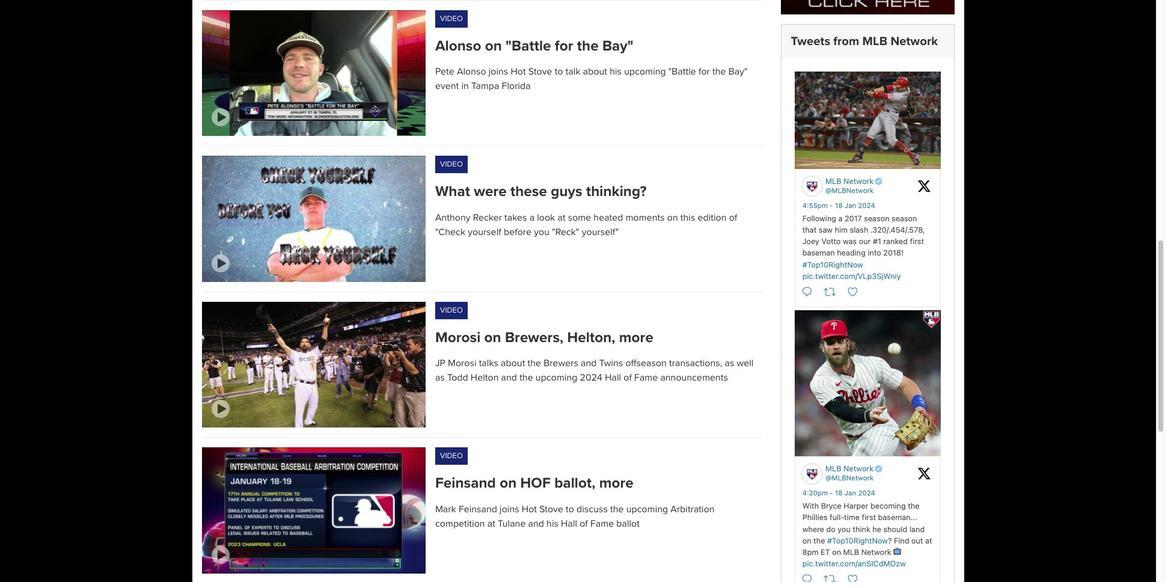 Task type: vqa. For each thing, say whether or not it's contained in the screenshot.
0 outs icon
no



Task type: locate. For each thing, give the bounding box(es) containing it.
fame inside mark feinsand joins hot stove to discuss the upcoming arbitration competition at tulane and his hall of fame ballot
[[591, 518, 614, 530]]

1 horizontal spatial to
[[566, 503, 574, 515]]

his right tulane
[[547, 518, 559, 530]]

1 vertical spatial stove
[[540, 503, 564, 515]]

and inside mark feinsand joins hot stove to discuss the upcoming arbitration competition at tulane and his hall of fame ballot
[[528, 518, 544, 530]]

to
[[555, 66, 563, 78], [566, 503, 574, 515]]

on for feinsand on hof ballot, more
[[500, 475, 517, 492]]

feinsand up mark
[[435, 475, 496, 492]]

2 horizontal spatial of
[[729, 212, 738, 224]]

at left tulane
[[488, 518, 496, 530]]

0 vertical spatial fame
[[635, 372, 658, 384]]

video for alonso
[[440, 14, 463, 23]]

0 vertical spatial feinsand
[[435, 475, 496, 492]]

at
[[558, 212, 566, 224], [488, 518, 496, 530]]

on left this
[[667, 212, 678, 224]]

on up talks
[[485, 329, 501, 346]]

hall inside mark feinsand joins hot stove to discuss the upcoming arbitration competition at tulane and his hall of fame ballot
[[561, 518, 577, 530]]

joins for "battle
[[489, 66, 508, 78]]

0 vertical spatial his
[[610, 66, 622, 78]]

1 vertical spatial hall
[[561, 518, 577, 530]]

0 vertical spatial "battle
[[506, 37, 551, 55]]

hot up florida
[[511, 66, 526, 78]]

more up discuss
[[600, 475, 634, 492]]

yourself"
[[582, 226, 619, 238]]

alonso on "battle for the bay" link
[[435, 37, 762, 55]]

2024
[[580, 372, 603, 384]]

and right tulane
[[528, 518, 544, 530]]

of down discuss
[[580, 518, 588, 530]]

0 horizontal spatial about
[[501, 357, 525, 369]]

on for alonso on "battle for the bay"
[[485, 37, 502, 55]]

video up "what"
[[440, 160, 463, 169]]

before
[[504, 226, 532, 238]]

his down alonso on "battle for the bay" link
[[610, 66, 622, 78]]

0 vertical spatial to
[[555, 66, 563, 78]]

stove for "battle
[[529, 66, 552, 78]]

upcoming down alonso on "battle for the bay" link
[[624, 66, 666, 78]]

0 vertical spatial of
[[729, 212, 738, 224]]

twins
[[599, 357, 623, 369]]

to left talk
[[555, 66, 563, 78]]

video for feinsand
[[440, 451, 463, 461]]

for
[[555, 37, 574, 55], [699, 66, 710, 78]]

0 vertical spatial more
[[619, 329, 654, 346]]

on for morosi on brewers, helton, more
[[485, 329, 501, 346]]

1 vertical spatial bay"
[[729, 66, 748, 78]]

more
[[619, 329, 654, 346], [600, 475, 634, 492]]

1 horizontal spatial "battle
[[669, 66, 696, 78]]

takes
[[505, 212, 527, 224]]

video up the jp
[[440, 305, 463, 315]]

more for morosi on brewers, helton, more
[[619, 329, 654, 346]]

at up "reck"
[[558, 212, 566, 224]]

tweets from mlb network
[[791, 34, 938, 49]]

of
[[729, 212, 738, 224], [624, 372, 632, 384], [580, 518, 588, 530]]

in
[[462, 80, 469, 92]]

hot up tulane
[[522, 503, 537, 515]]

anthony
[[435, 212, 471, 224]]

1 vertical spatial and
[[501, 372, 517, 384]]

of inside anthony recker takes a look at some heated moments on this edition of "check yourself before you "reck" yourself"
[[729, 212, 738, 224]]

0 vertical spatial for
[[555, 37, 574, 55]]

jp morosi talks about the brewers and twins offseason transactions, as well as todd helton and the upcoming 2024 hall of fame announcements
[[435, 357, 754, 384]]

video for morosi
[[440, 305, 463, 315]]

1 video from the top
[[440, 14, 463, 23]]

fame down discuss
[[591, 518, 614, 530]]

0 vertical spatial at
[[558, 212, 566, 224]]

1 horizontal spatial bay"
[[729, 66, 748, 78]]

1 horizontal spatial as
[[725, 357, 735, 369]]

video up mark
[[440, 451, 463, 461]]

1 horizontal spatial of
[[624, 372, 632, 384]]

0 vertical spatial joins
[[489, 66, 508, 78]]

hot
[[511, 66, 526, 78], [522, 503, 537, 515]]

joins inside mark feinsand joins hot stove to discuss the upcoming arbitration competition at tulane and his hall of fame ballot
[[500, 503, 519, 515]]

stove inside mark feinsand joins hot stove to discuss the upcoming arbitration competition at tulane and his hall of fame ballot
[[540, 503, 564, 515]]

a
[[530, 212, 535, 224]]

"check
[[435, 226, 466, 238]]

at inside mark feinsand joins hot stove to discuss the upcoming arbitration competition at tulane and his hall of fame ballot
[[488, 518, 496, 530]]

thinking?
[[586, 183, 647, 201]]

helton,
[[567, 329, 616, 346]]

0 horizontal spatial fame
[[591, 518, 614, 530]]

stove for hof
[[540, 503, 564, 515]]

1 horizontal spatial at
[[558, 212, 566, 224]]

as left well
[[725, 357, 735, 369]]

video for what
[[440, 160, 463, 169]]

0 horizontal spatial bay"
[[603, 37, 634, 55]]

feinsand up competition at the bottom left of page
[[459, 503, 497, 515]]

talks
[[479, 357, 499, 369]]

feinsand
[[435, 475, 496, 492], [459, 503, 497, 515]]

the
[[577, 37, 599, 55], [713, 66, 726, 78], [528, 357, 541, 369], [520, 372, 533, 384], [610, 503, 624, 515]]

announcements
[[661, 372, 728, 384]]

upcoming inside mark feinsand joins hot stove to discuss the upcoming arbitration competition at tulane and his hall of fame ballot
[[627, 503, 668, 515]]

his
[[610, 66, 622, 78], [547, 518, 559, 530]]

upcoming up ballot
[[627, 503, 668, 515]]

alonso inside "pete alonso joins hot stove to talk about his upcoming "battle for the bay" event in tampa florida"
[[457, 66, 486, 78]]

edition
[[698, 212, 727, 224]]

1 vertical spatial fame
[[591, 518, 614, 530]]

morosi
[[435, 329, 481, 346], [448, 357, 477, 369]]

0 horizontal spatial "battle
[[506, 37, 551, 55]]

joins up tampa
[[489, 66, 508, 78]]

tulane
[[498, 518, 526, 530]]

hall down discuss
[[561, 518, 577, 530]]

1 vertical spatial morosi
[[448, 357, 477, 369]]

joins
[[489, 66, 508, 78], [500, 503, 519, 515]]

1 vertical spatial about
[[501, 357, 525, 369]]

0 horizontal spatial hall
[[561, 518, 577, 530]]

0 vertical spatial morosi
[[435, 329, 481, 346]]

his inside mark feinsand joins hot stove to discuss the upcoming arbitration competition at tulane and his hall of fame ballot
[[547, 518, 559, 530]]

alonso up pete
[[435, 37, 481, 55]]

and up 2024
[[581, 357, 597, 369]]

joins up tulane
[[500, 503, 519, 515]]

0 vertical spatial as
[[725, 357, 735, 369]]

0 vertical spatial upcoming
[[624, 66, 666, 78]]

as
[[725, 357, 735, 369], [435, 372, 445, 384]]

hall inside jp morosi talks about the brewers and twins offseason transactions, as well as todd helton and the upcoming 2024 hall of fame announcements
[[605, 372, 621, 384]]

fame down 'offseason' on the bottom right of the page
[[635, 372, 658, 384]]

morosi up todd
[[448, 357, 477, 369]]

0 vertical spatial and
[[581, 357, 597, 369]]

what were these guys thinking? link
[[435, 183, 762, 201]]

upcoming inside jp morosi talks about the brewers and twins offseason transactions, as well as todd helton and the upcoming 2024 hall of fame announcements
[[536, 372, 578, 384]]

3 video from the top
[[440, 305, 463, 315]]

hot inside mark feinsand joins hot stove to discuss the upcoming arbitration competition at tulane and his hall of fame ballot
[[522, 503, 537, 515]]

as down the jp
[[435, 372, 445, 384]]

jp
[[435, 357, 446, 369]]

about right talk
[[583, 66, 607, 78]]

alonso
[[435, 37, 481, 55], [457, 66, 486, 78]]

brewers,
[[505, 329, 564, 346]]

1 vertical spatial "battle
[[669, 66, 696, 78]]

1 horizontal spatial and
[[528, 518, 544, 530]]

0 vertical spatial hot
[[511, 66, 526, 78]]

what
[[435, 183, 470, 201]]

1 vertical spatial alonso
[[457, 66, 486, 78]]

morosi up the jp
[[435, 329, 481, 346]]

video
[[440, 14, 463, 23], [440, 160, 463, 169], [440, 305, 463, 315], [440, 451, 463, 461]]

1 horizontal spatial fame
[[635, 372, 658, 384]]

upcoming down brewers
[[536, 372, 578, 384]]

his inside "pete alonso joins hot stove to talk about his upcoming "battle for the bay" event in tampa florida"
[[610, 66, 622, 78]]

2 video from the top
[[440, 160, 463, 169]]

1 vertical spatial more
[[600, 475, 634, 492]]

1 vertical spatial feinsand
[[459, 503, 497, 515]]

1 vertical spatial his
[[547, 518, 559, 530]]

stove down 'hof'
[[540, 503, 564, 515]]

this
[[681, 212, 696, 224]]

alonso up in
[[457, 66, 486, 78]]

1 vertical spatial to
[[566, 503, 574, 515]]

to inside "pete alonso joins hot stove to talk about his upcoming "battle for the bay" event in tampa florida"
[[555, 66, 563, 78]]

stove inside "pete alonso joins hot stove to talk about his upcoming "battle for the bay" event in tampa florida"
[[529, 66, 552, 78]]

0 horizontal spatial at
[[488, 518, 496, 530]]

0 vertical spatial alonso
[[435, 37, 481, 55]]

0 horizontal spatial and
[[501, 372, 517, 384]]

and
[[581, 357, 597, 369], [501, 372, 517, 384], [528, 518, 544, 530]]

1 horizontal spatial hall
[[605, 372, 621, 384]]

stove down alonso on "battle for the bay"
[[529, 66, 552, 78]]

hall down twins
[[605, 372, 621, 384]]

"reck"
[[552, 226, 580, 238]]

to inside mark feinsand joins hot stove to discuss the upcoming arbitration competition at tulane and his hall of fame ballot
[[566, 503, 574, 515]]

to left discuss
[[566, 503, 574, 515]]

2 vertical spatial and
[[528, 518, 544, 530]]

1 vertical spatial at
[[488, 518, 496, 530]]

on up tampa
[[485, 37, 502, 55]]

talk
[[566, 66, 581, 78]]

1 horizontal spatial about
[[583, 66, 607, 78]]

2 vertical spatial upcoming
[[627, 503, 668, 515]]

0 vertical spatial about
[[583, 66, 607, 78]]

on
[[485, 37, 502, 55], [667, 212, 678, 224], [485, 329, 501, 346], [500, 475, 517, 492]]

0 horizontal spatial to
[[555, 66, 563, 78]]

0 vertical spatial bay"
[[603, 37, 634, 55]]

bay"
[[603, 37, 634, 55], [729, 66, 748, 78]]

1 vertical spatial of
[[624, 372, 632, 384]]

4 video from the top
[[440, 451, 463, 461]]

of down 'offseason' on the bottom right of the page
[[624, 372, 632, 384]]

of right edition
[[729, 212, 738, 224]]

yourself
[[468, 226, 502, 238]]

offseason
[[626, 357, 667, 369]]

1 horizontal spatial for
[[699, 66, 710, 78]]

and right helton
[[501, 372, 517, 384]]

1 vertical spatial joins
[[500, 503, 519, 515]]

hot inside "pete alonso joins hot stove to talk about his upcoming "battle for the bay" event in tampa florida"
[[511, 66, 526, 78]]

upcoming
[[624, 66, 666, 78], [536, 372, 578, 384], [627, 503, 668, 515]]

hall
[[605, 372, 621, 384], [561, 518, 577, 530]]

0 horizontal spatial his
[[547, 518, 559, 530]]

video up pete
[[440, 14, 463, 23]]

0 horizontal spatial for
[[555, 37, 574, 55]]

at inside anthony recker takes a look at some heated moments on this edition of "check yourself before you "reck" yourself"
[[558, 212, 566, 224]]

1 horizontal spatial his
[[610, 66, 622, 78]]

alonso on "battle for the bay"
[[435, 37, 634, 55]]

about
[[583, 66, 607, 78], [501, 357, 525, 369]]

0 vertical spatial hall
[[605, 372, 621, 384]]

2 vertical spatial of
[[580, 518, 588, 530]]

joins inside "pete alonso joins hot stove to talk about his upcoming "battle for the bay" event in tampa florida"
[[489, 66, 508, 78]]

"battle
[[506, 37, 551, 55], [669, 66, 696, 78]]

more up 'offseason' on the bottom right of the page
[[619, 329, 654, 346]]

1 vertical spatial hot
[[522, 503, 537, 515]]

on left 'hof'
[[500, 475, 517, 492]]

0 horizontal spatial as
[[435, 372, 445, 384]]

1 vertical spatial upcoming
[[536, 372, 578, 384]]

stove
[[529, 66, 552, 78], [540, 503, 564, 515]]

0 vertical spatial stove
[[529, 66, 552, 78]]

ballot
[[617, 518, 640, 530]]

morosi on brewers, helton, more
[[435, 329, 654, 346]]

about inside "pete alonso joins hot stove to talk about his upcoming "battle for the bay" event in tampa florida"
[[583, 66, 607, 78]]

about right talks
[[501, 357, 525, 369]]

fame
[[635, 372, 658, 384], [591, 518, 614, 530]]

1 vertical spatial for
[[699, 66, 710, 78]]

2 horizontal spatial and
[[581, 357, 597, 369]]

0 horizontal spatial of
[[580, 518, 588, 530]]



Task type: describe. For each thing, give the bounding box(es) containing it.
event
[[435, 80, 459, 92]]

these
[[511, 183, 547, 201]]

feinsand on hof ballot, more link
[[435, 475, 762, 492]]

hot for hof
[[522, 503, 537, 515]]

pete alonso joins hot stove to talk about his upcoming "battle for the bay" event in tampa florida
[[435, 66, 748, 92]]

1 vertical spatial as
[[435, 372, 445, 384]]

moments
[[626, 212, 665, 224]]

to for ballot,
[[566, 503, 574, 515]]

of inside jp morosi talks about the brewers and twins offseason transactions, as well as todd helton and the upcoming 2024 hall of fame announcements
[[624, 372, 632, 384]]

todd
[[447, 372, 468, 384]]

brewers
[[544, 357, 579, 369]]

anthony recker takes a look at some heated moments on this edition of "check yourself before you "reck" yourself"
[[435, 212, 738, 238]]

the inside mark feinsand joins hot stove to discuss the upcoming arbitration competition at tulane and his hall of fame ballot
[[610, 503, 624, 515]]

transactions,
[[669, 357, 723, 369]]

"battle inside "pete alonso joins hot stove to talk about his upcoming "battle for the bay" event in tampa florida"
[[669, 66, 696, 78]]

joins for hof
[[500, 503, 519, 515]]

mark feinsand joins hot stove to discuss the upcoming arbitration competition at tulane and his hall of fame ballot
[[435, 503, 715, 530]]

for inside "pete alonso joins hot stove to talk about his upcoming "battle for the bay" event in tampa florida"
[[699, 66, 710, 78]]

morosi inside jp morosi talks about the brewers and twins offseason transactions, as well as todd helton and the upcoming 2024 hall of fame announcements
[[448, 357, 477, 369]]

feinsand inside mark feinsand joins hot stove to discuss the upcoming arbitration competition at tulane and his hall of fame ballot
[[459, 503, 497, 515]]

discuss
[[577, 503, 608, 515]]

from
[[834, 34, 860, 49]]

you
[[534, 226, 550, 238]]

upcoming inside "pete alonso joins hot stove to talk about his upcoming "battle for the bay" event in tampa florida"
[[624, 66, 666, 78]]

fame inside jp morosi talks about the brewers and twins offseason transactions, as well as todd helton and the upcoming 2024 hall of fame announcements
[[635, 372, 658, 384]]

florida
[[502, 80, 531, 92]]

well
[[737, 357, 754, 369]]

pete
[[435, 66, 455, 78]]

hot for "battle
[[511, 66, 526, 78]]

arbitration
[[671, 503, 715, 515]]

ballot,
[[555, 475, 596, 492]]

recker
[[473, 212, 502, 224]]

helton
[[471, 372, 499, 384]]

about inside jp morosi talks about the brewers and twins offseason transactions, as well as todd helton and the upcoming 2024 hall of fame announcements
[[501, 357, 525, 369]]

morosi on brewers, helton, more link
[[435, 329, 762, 347]]

on inside anthony recker takes a look at some heated moments on this edition of "check yourself before you "reck" yourself"
[[667, 212, 678, 224]]

bay" inside "pete alonso joins hot stove to talk about his upcoming "battle for the bay" event in tampa florida"
[[729, 66, 748, 78]]

network
[[891, 34, 938, 49]]

tweets
[[791, 34, 831, 49]]

heated
[[594, 212, 623, 224]]

to for for
[[555, 66, 563, 78]]

guys
[[551, 183, 583, 201]]

feinsand inside feinsand on hof ballot, more link
[[435, 475, 496, 492]]

of inside mark feinsand joins hot stove to discuss the upcoming arbitration competition at tulane and his hall of fame ballot
[[580, 518, 588, 530]]

look
[[537, 212, 555, 224]]

mlb
[[863, 34, 888, 49]]

competition
[[435, 518, 485, 530]]

were
[[474, 183, 507, 201]]

some
[[568, 212, 591, 224]]

alonso inside alonso on "battle for the bay" link
[[435, 37, 481, 55]]

mark
[[435, 503, 456, 515]]

tampa
[[471, 80, 499, 92]]

the inside "pete alonso joins hot stove to talk about his upcoming "battle for the bay" event in tampa florida"
[[713, 66, 726, 78]]

hof
[[521, 475, 551, 492]]

what were these guys thinking?
[[435, 183, 647, 201]]

more for feinsand on hof ballot, more
[[600, 475, 634, 492]]

feinsand on hof ballot, more
[[435, 475, 634, 492]]



